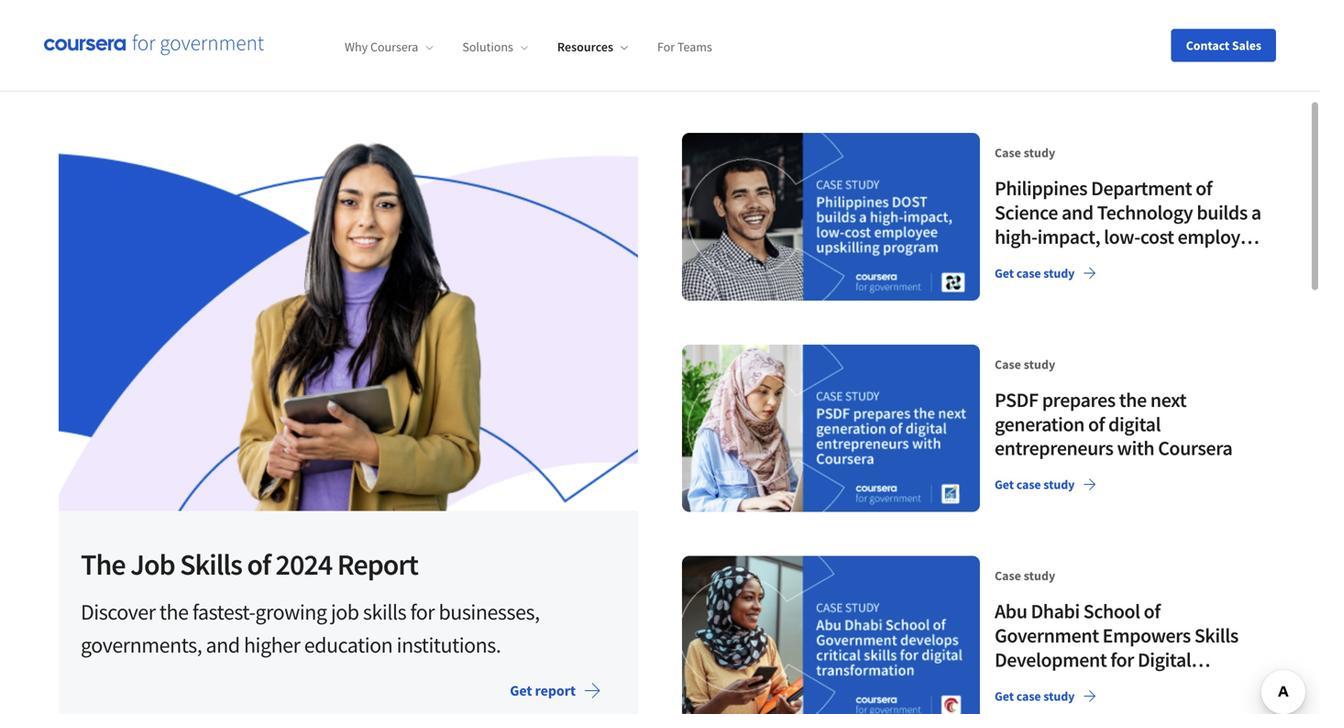 Task type: vqa. For each thing, say whether or not it's contained in the screenshot.
the Social Sciences
no



Task type: describe. For each thing, give the bounding box(es) containing it.
study down entrepreneurs
[[1044, 476, 1075, 493]]

case studies
[[381, 52, 471, 72]]

case for psdf prepares the next generation of digital entrepreneurs with coursera
[[995, 356, 1021, 372]]

low-
[[1104, 224, 1140, 249]]

report
[[337, 546, 418, 582]]

coursera for government image
[[44, 35, 264, 56]]

entrepreneurs
[[995, 436, 1114, 461]]

skills inside abu dhabi school of government empowers skills development for digital transformation
[[1194, 623, 1238, 648]]

for inside discover the fastest-growing job skills for businesses, governments, and higher education institutions.
[[410, 598, 435, 626]]

all resources link
[[59, 40, 172, 84]]

contact sales button
[[1171, 29, 1276, 62]]

case studies link
[[370, 40, 482, 84]]

why coursera
[[345, 39, 418, 55]]

case study for philippines
[[995, 144, 1055, 161]]

get for abu dhabi school of government empowers skills development for digital transformation
[[995, 688, 1014, 704]]

study down development
[[1044, 688, 1075, 704]]

resources
[[91, 52, 161, 72]]

study up philippines on the top
[[1024, 144, 1055, 161]]

psdf prepares the next generation of digital entrepreneurs with coursera
[[995, 387, 1232, 461]]

get for philippines department of science and technology builds a high-impact, low-cost employee upskilling program
[[995, 265, 1014, 281]]

2024
[[276, 546, 332, 582]]

discover the fastest-growing job skills for businesses, governments, and higher education institutions.
[[81, 598, 540, 659]]

department
[[1091, 176, 1192, 201]]

fastest-
[[192, 598, 255, 626]]

&
[[266, 52, 277, 72]]

job
[[331, 598, 359, 626]]

school
[[1083, 599, 1140, 624]]

case inside tab list
[[381, 52, 415, 72]]

job
[[130, 546, 175, 582]]

e-books & reports
[[205, 52, 337, 72]]

get case study button for abu dhabi school of government empowers skills development for digital transformation
[[987, 680, 1104, 713]]

campus
[[1156, 52, 1214, 72]]

get for psdf prepares the next generation of digital entrepreneurs with coursera
[[995, 476, 1014, 493]]

and inside "philippines department of science and technology builds a high-impact, low-cost employee upskilling program"
[[1062, 200, 1094, 225]]

impact,
[[1037, 224, 1100, 249]]

of inside "philippines department of science and technology builds a high-impact, low-cost employee upskilling program"
[[1196, 176, 1212, 201]]

digital
[[1108, 411, 1161, 437]]

case for abu dhabi school of government empowers skills development for digital transformation
[[1016, 688, 1041, 704]]

solutions
[[462, 39, 513, 55]]

contact sales
[[1186, 37, 1261, 54]]

institutions.
[[397, 631, 501, 659]]

tab list containing all resources
[[59, 40, 616, 84]]

a
[[1251, 200, 1261, 225]]

philippines
[[995, 176, 1088, 201]]

abu dhabi school of government empowers skills development for digital transformation
[[995, 599, 1238, 697]]

case study for abu
[[995, 568, 1055, 584]]

psdf
[[995, 387, 1038, 412]]

get for discover the fastest-growing job skills for businesses, governments, and higher education institutions.
[[510, 682, 532, 700]]

the
[[81, 546, 125, 582]]

all resources
[[70, 52, 161, 72]]

get case study for abu dhabi school of government empowers skills development for digital transformation
[[995, 688, 1075, 704]]

for
[[657, 39, 675, 55]]

cost
[[1140, 224, 1174, 249]]

and inside discover the fastest-growing job skills for businesses, governments, and higher education institutions.
[[206, 631, 240, 659]]

case study for psdf
[[995, 356, 1055, 372]]

for teams
[[657, 39, 712, 55]]

digital
[[1138, 647, 1191, 672]]

get report button
[[495, 669, 616, 713]]

prepares
[[1042, 387, 1116, 412]]

resources for resources link
[[557, 39, 613, 55]]

builds
[[1197, 200, 1248, 225]]

for teams link
[[657, 39, 712, 55]]

why coursera link
[[345, 39, 433, 55]]

science
[[995, 200, 1058, 225]]

upskilling
[[995, 248, 1076, 273]]



Task type: locate. For each thing, give the bounding box(es) containing it.
case for abu dhabi school of government empowers skills development for digital transformation
[[995, 568, 1021, 584]]

education
[[304, 631, 393, 659]]

case study up abu
[[995, 568, 1055, 584]]

2 vertical spatial get case study
[[995, 688, 1075, 704]]

skills right digital
[[1194, 623, 1238, 648]]

webinars link
[[504, 40, 594, 84]]

get case study button for psdf prepares the next generation of digital entrepreneurs with coursera
[[987, 468, 1104, 501]]

3 case from the top
[[1016, 688, 1041, 704]]

of left 2024
[[247, 546, 271, 582]]

case up psdf
[[995, 356, 1021, 372]]

resources
[[557, 39, 613, 55], [1053, 52, 1127, 72]]

government
[[995, 623, 1099, 648]]

e-
[[205, 52, 219, 72]]

3 get case study button from the top
[[987, 680, 1104, 713]]

1 horizontal spatial coursera
[[1158, 436, 1232, 461]]

case down high-
[[1016, 265, 1041, 281]]

case down development
[[1016, 688, 1041, 704]]

case for philippines department of science and technology builds a high-impact, low-cost employee upskilling program
[[1016, 265, 1041, 281]]

of right school
[[1144, 599, 1160, 624]]

study down the impact,
[[1044, 265, 1075, 281]]

get down high-
[[995, 265, 1014, 281]]

discover
[[81, 598, 155, 626]]

dhabi
[[1031, 599, 1080, 624]]

abu
[[995, 599, 1027, 624]]

1 case from the top
[[1016, 265, 1041, 281]]

0 horizontal spatial and
[[206, 631, 240, 659]]

coursera
[[370, 39, 418, 55], [1158, 436, 1232, 461]]

0 vertical spatial skills
[[180, 546, 242, 582]]

3 get case study from the top
[[995, 688, 1075, 704]]

the inside discover the fastest-growing job skills for businesses, governments, and higher education institutions.
[[159, 598, 188, 626]]

1 vertical spatial for
[[410, 598, 435, 626]]

case study up philippines on the top
[[995, 144, 1055, 161]]

studies
[[418, 52, 471, 72]]

skills
[[363, 598, 406, 626]]

next
[[1150, 387, 1187, 412]]

2 case study from the top
[[995, 356, 1055, 372]]

0 vertical spatial and
[[1062, 200, 1094, 225]]

tab list
[[59, 40, 616, 84]]

contact
[[1186, 37, 1230, 54]]

skills up fastest-
[[180, 546, 242, 582]]

get down entrepreneurs
[[995, 476, 1014, 493]]

get case study for philippines department of science and technology builds a high-impact, low-cost employee upskilling program
[[995, 265, 1075, 281]]

get inside button
[[510, 682, 532, 700]]

sales
[[1232, 37, 1261, 54]]

all
[[70, 52, 88, 72]]

resources for resources for campus
[[1053, 52, 1127, 72]]

0 vertical spatial for
[[1131, 52, 1152, 72]]

and
[[1062, 200, 1094, 225], [206, 631, 240, 659]]

0 vertical spatial get case study
[[995, 265, 1075, 281]]

study up psdf
[[1024, 356, 1055, 372]]

skills
[[180, 546, 242, 582], [1194, 623, 1238, 648]]

get report
[[510, 682, 576, 700]]

1 get case study button from the top
[[987, 257, 1104, 290]]

case for philippines department of science and technology builds a high-impact, low-cost employee upskilling program
[[995, 144, 1021, 161]]

high-
[[995, 224, 1037, 249]]

for
[[1131, 52, 1152, 72], [410, 598, 435, 626], [1110, 647, 1134, 672]]

get case study down high-
[[995, 265, 1075, 281]]

1 horizontal spatial skills
[[1194, 623, 1238, 648]]

get case study button down entrepreneurs
[[987, 468, 1104, 501]]

2 get case study button from the top
[[987, 468, 1104, 501]]

1 vertical spatial and
[[206, 631, 240, 659]]

get left report
[[510, 682, 532, 700]]

get case study down entrepreneurs
[[995, 476, 1075, 493]]

2 get case study from the top
[[995, 476, 1075, 493]]

case study up psdf
[[995, 356, 1055, 372]]

get case study for psdf prepares the next generation of digital entrepreneurs with coursera
[[995, 476, 1075, 493]]

employee
[[1178, 224, 1260, 249]]

id58504 jobskillsreport resourcetile 312x176 2x-1 image
[[59, 133, 638, 511]]

coursera inside psdf prepares the next generation of digital entrepreneurs with coursera
[[1158, 436, 1232, 461]]

of left digital
[[1088, 411, 1105, 437]]

the inside psdf prepares the next generation of digital entrepreneurs with coursera
[[1119, 387, 1147, 412]]

teams
[[677, 39, 712, 55]]

0 vertical spatial case study
[[995, 144, 1055, 161]]

2 case from the top
[[1016, 476, 1041, 493]]

the
[[1119, 387, 1147, 412], [159, 598, 188, 626]]

case down entrepreneurs
[[1016, 476, 1041, 493]]

solutions link
[[462, 39, 528, 55]]

reports
[[280, 52, 337, 72]]

0 horizontal spatial skills
[[180, 546, 242, 582]]

0 vertical spatial coursera
[[370, 39, 418, 55]]

1 get case study from the top
[[995, 265, 1075, 281]]

study
[[1024, 144, 1055, 161], [1044, 265, 1075, 281], [1024, 356, 1055, 372], [1044, 476, 1075, 493], [1024, 568, 1055, 584], [1044, 688, 1075, 704]]

of up employee
[[1196, 176, 1212, 201]]

books
[[219, 52, 263, 72]]

generation
[[995, 411, 1085, 437]]

0 vertical spatial the
[[1119, 387, 1147, 412]]

0 horizontal spatial resources
[[557, 39, 613, 55]]

1 vertical spatial get case study button
[[987, 468, 1104, 501]]

1 vertical spatial coursera
[[1158, 436, 1232, 461]]

2 vertical spatial case study
[[995, 568, 1055, 584]]

for left campus
[[1131, 52, 1152, 72]]

1 horizontal spatial and
[[1062, 200, 1094, 225]]

0 horizontal spatial coursera
[[370, 39, 418, 55]]

1 vertical spatial the
[[159, 598, 188, 626]]

for inside abu dhabi school of government empowers skills development for digital transformation
[[1110, 647, 1134, 672]]

for right skills
[[410, 598, 435, 626]]

2 vertical spatial for
[[1110, 647, 1134, 672]]

of
[[1196, 176, 1212, 201], [1088, 411, 1105, 437], [247, 546, 271, 582], [1144, 599, 1160, 624]]

the job skills of 2024 report
[[81, 546, 418, 582]]

program
[[1079, 248, 1151, 273]]

get case study button down development
[[987, 680, 1104, 713]]

1 case study from the top
[[995, 144, 1055, 161]]

0 vertical spatial get case study button
[[987, 257, 1104, 290]]

governments,
[[81, 631, 202, 659]]

case up philippines on the top
[[995, 144, 1021, 161]]

and down fastest-
[[206, 631, 240, 659]]

businesses,
[[439, 598, 540, 626]]

growing
[[255, 598, 327, 626]]

coursera right why
[[370, 39, 418, 55]]

case for psdf prepares the next generation of digital entrepreneurs with coursera
[[1016, 476, 1041, 493]]

higher
[[244, 631, 300, 659]]

the up governments,
[[159, 598, 188, 626]]

resources for campus link
[[1053, 51, 1239, 73]]

coursera down the next
[[1158, 436, 1232, 461]]

2 vertical spatial get case study button
[[987, 680, 1104, 713]]

1 vertical spatial case study
[[995, 356, 1055, 372]]

philippines department of science and technology builds a high-impact, low-cost employee upskilling program
[[995, 176, 1261, 273]]

0 horizontal spatial the
[[159, 598, 188, 626]]

1 horizontal spatial the
[[1119, 387, 1147, 412]]

why
[[345, 39, 368, 55]]

for left digital
[[1110, 647, 1134, 672]]

of inside psdf prepares the next generation of digital entrepreneurs with coursera
[[1088, 411, 1105, 437]]

e-books & reports link
[[194, 40, 348, 84]]

technology
[[1097, 200, 1193, 225]]

case up abu
[[995, 568, 1021, 584]]

2 vertical spatial case
[[1016, 688, 1041, 704]]

transformation
[[995, 671, 1123, 697]]

get case study down development
[[995, 688, 1075, 704]]

get case study button
[[987, 257, 1104, 290], [987, 468, 1104, 501], [987, 680, 1104, 713]]

report
[[535, 682, 576, 700]]

and left low-
[[1062, 200, 1094, 225]]

development
[[995, 647, 1107, 672]]

get case study button down the impact,
[[987, 257, 1104, 290]]

of inside abu dhabi school of government empowers skills development for digital transformation
[[1144, 599, 1160, 624]]

0 vertical spatial case
[[1016, 265, 1041, 281]]

webinars
[[515, 52, 583, 72]]

1 horizontal spatial resources
[[1053, 52, 1127, 72]]

case study
[[995, 144, 1055, 161], [995, 356, 1055, 372], [995, 568, 1055, 584]]

get case study
[[995, 265, 1075, 281], [995, 476, 1075, 493], [995, 688, 1075, 704]]

study up 'dhabi' at right bottom
[[1024, 568, 1055, 584]]

with
[[1117, 436, 1154, 461]]

3 case study from the top
[[995, 568, 1055, 584]]

case
[[1016, 265, 1041, 281], [1016, 476, 1041, 493], [1016, 688, 1041, 704]]

get down development
[[995, 688, 1014, 704]]

case right why
[[381, 52, 415, 72]]

get
[[995, 265, 1014, 281], [995, 476, 1014, 493], [510, 682, 532, 700], [995, 688, 1014, 704]]

resources for campus
[[1053, 52, 1214, 72]]

1 vertical spatial get case study
[[995, 476, 1075, 493]]

get case study button for philippines department of science and technology builds a high-impact, low-cost employee upskilling program
[[987, 257, 1104, 290]]

resources link
[[557, 39, 628, 55]]

1 vertical spatial case
[[1016, 476, 1041, 493]]

1 vertical spatial skills
[[1194, 623, 1238, 648]]

the left the next
[[1119, 387, 1147, 412]]

empowers
[[1103, 623, 1191, 648]]

case
[[381, 52, 415, 72], [995, 144, 1021, 161], [995, 356, 1021, 372], [995, 568, 1021, 584]]



